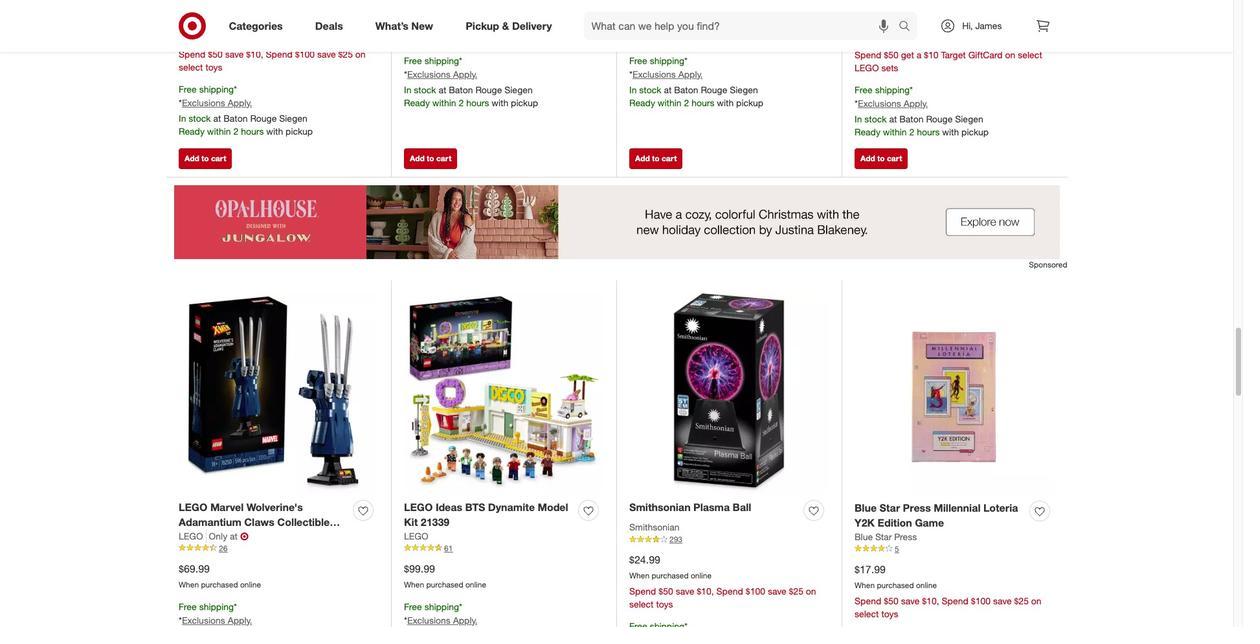 Task type: vqa. For each thing, say whether or not it's contained in the screenshot.
rightmost Restrictions
no



Task type: describe. For each thing, give the bounding box(es) containing it.
purchased for $109.99
[[652, 34, 689, 43]]

blue star press
[[855, 531, 917, 542]]

spend down the 5 link
[[942, 595, 969, 606]]

1 lego link from the left
[[179, 530, 206, 543]]

get
[[901, 49, 915, 60]]

$69.99 when purchased online
[[179, 562, 261, 589]]

$25 for $31.99
[[338, 48, 353, 59]]

toys for $24.99
[[656, 599, 673, 610]]

star for blue star press
[[876, 531, 892, 542]]

millennial
[[934, 501, 981, 514]]

free for second the add to cart button from the left
[[404, 55, 422, 66]]

select for $24.99
[[630, 599, 654, 610]]

press for blue star press millennial loteria y2k edition game
[[903, 501, 931, 514]]

select for $17.99
[[855, 608, 879, 619]]

lego for lego marvel wolverine's adamantium claws collectible building kit; x-men glove 76250
[[179, 501, 208, 514]]

cart for $31.99
[[211, 154, 226, 163]]

wolverine's
[[247, 501, 303, 514]]

plasma
[[694, 501, 730, 514]]

with for $129.99
[[943, 126, 960, 137]]

$99.99
[[404, 562, 435, 575]]

free for the add to cart button associated with $109.99
[[630, 55, 648, 66]]

blue star press link
[[855, 530, 917, 543]]

spend down $31.99
[[179, 48, 206, 59]]

smithsonian for smithsonian plasma ball
[[630, 501, 691, 514]]

with for $109.99
[[717, 97, 734, 108]]

$69.99
[[179, 562, 210, 575]]

what's new
[[376, 19, 433, 32]]

deals link
[[304, 12, 359, 40]]

siegen for $129.99
[[956, 113, 984, 124]]

61 link
[[404, 543, 604, 554]]

2 add to cart button from the left
[[404, 148, 458, 169]]

online for $24.99
[[691, 571, 712, 581]]

rouge for $109.99
[[701, 84, 728, 95]]

model
[[538, 501, 568, 514]]

61
[[444, 543, 453, 553]]

$17.99
[[855, 563, 886, 576]]

smithsonian plasma ball link
[[630, 500, 752, 515]]

$10, for $31.99
[[246, 48, 263, 59]]

$99.99 when purchased online
[[404, 562, 487, 589]]

deals
[[315, 19, 343, 32]]

2 for $31.99
[[234, 125, 239, 136]]

$129.99 when purchased online spend $50 get a $10 target giftcard on select lego sets
[[855, 17, 1043, 73]]

online for $17.99
[[917, 580, 937, 590]]

stock for $129.99
[[865, 113, 887, 124]]

lego inside the lego only at ¬
[[179, 530, 203, 541]]

dynamite
[[488, 501, 535, 514]]

lego ideas bts dynamite model kit 21339
[[404, 501, 568, 529]]

adamantium
[[179, 516, 241, 529]]

lego inside $129.99 when purchased online spend $50 get a $10 target giftcard on select lego sets
[[855, 62, 879, 73]]

$129.99
[[855, 17, 892, 30]]

add to cart button for $31.99
[[179, 148, 232, 169]]

press for blue star press
[[895, 531, 917, 542]]

hours for $31.99
[[241, 125, 264, 136]]

search
[[893, 20, 925, 33]]

&
[[502, 19, 509, 32]]

delivery
[[512, 19, 552, 32]]

baton for $109.99
[[674, 84, 699, 95]]

$17.99 when purchased online spend $50 save $10, spend $100 save $25 on select toys
[[855, 563, 1042, 619]]

loteria
[[984, 501, 1019, 514]]

$31.99 when purchased online spend $50 save $10, spend $100 save $25 on select toys
[[179, 16, 366, 72]]

$50 for $129.99
[[884, 49, 899, 60]]

james
[[976, 20, 1002, 31]]

baton for $129.99
[[900, 113, 924, 124]]

cart for $109.99
[[662, 154, 677, 163]]

smithsonian link
[[630, 521, 680, 534]]

ready for $109.99
[[630, 97, 655, 108]]

to for $31.99
[[202, 154, 209, 163]]

a
[[917, 49, 922, 60]]

pickup for $129.99
[[962, 126, 989, 137]]

y2k
[[855, 516, 875, 529]]

add for $31.99
[[185, 154, 199, 163]]

$24.99 when purchased online spend $50 save $10, spend $100 save $25 on select toys
[[630, 553, 817, 610]]

2 for $129.99
[[910, 126, 915, 137]]

within for $109.99
[[658, 97, 682, 108]]

pickup
[[466, 19, 499, 32]]

search button
[[893, 12, 925, 43]]

glove
[[276, 530, 304, 543]]

when for $24.99
[[630, 571, 650, 581]]

free shipping * * exclusions apply. for $99.99
[[404, 601, 478, 625]]

¬
[[240, 530, 249, 543]]

blue for blue star press
[[855, 531, 873, 542]]

blue star press millennial loteria y2k edition game link
[[855, 501, 1025, 530]]

game
[[915, 516, 945, 529]]

spend inside $129.99 when purchased online spend $50 get a $10 target giftcard on select lego sets
[[855, 49, 882, 60]]

stock for $109.99
[[640, 84, 662, 95]]

293 link
[[630, 534, 829, 545]]

x-
[[241, 530, 252, 543]]

2 cart from the left
[[437, 154, 452, 163]]

ball
[[733, 501, 752, 514]]

cart for $129.99
[[887, 154, 903, 163]]

2 for $109.99
[[684, 97, 689, 108]]

on for $17.99
[[1032, 595, 1042, 606]]

only
[[209, 530, 227, 541]]

add for $129.99
[[861, 154, 876, 163]]

26
[[219, 543, 228, 553]]

in for $129.99
[[855, 113, 862, 124]]

when for $31.99
[[179, 34, 199, 43]]

collectible
[[277, 516, 330, 529]]

toys for $31.99
[[206, 61, 223, 72]]

bts
[[465, 501, 485, 514]]

$100 for $31.99
[[295, 48, 315, 59]]

ready for $129.99
[[855, 126, 881, 137]]

what's
[[376, 19, 409, 32]]

purchased for $69.99
[[201, 580, 238, 589]]

purchased for $129.99
[[877, 34, 914, 44]]

lego marvel wolverine's adamantium claws collectible building kit; x-men glove 76250
[[179, 501, 336, 543]]

in for $109.99
[[630, 84, 637, 95]]

$50 for $31.99
[[208, 48, 223, 59]]

target
[[942, 49, 966, 60]]

add to cart for $129.99
[[861, 154, 903, 163]]

kit;
[[222, 530, 239, 543]]

pickup & delivery link
[[455, 12, 568, 40]]

spend down 293 link in the bottom of the page
[[717, 586, 744, 597]]

stock for $31.99
[[189, 112, 211, 123]]

sets
[[882, 62, 899, 73]]

marvel
[[210, 501, 244, 514]]

at inside the lego only at ¬
[[230, 530, 238, 541]]

select for $31.99
[[179, 61, 203, 72]]

star for blue star press millennial loteria y2k edition game
[[880, 501, 901, 514]]



Task type: locate. For each thing, give the bounding box(es) containing it.
new
[[412, 19, 433, 32]]

when
[[179, 34, 199, 43], [630, 34, 650, 43], [855, 34, 875, 44], [630, 571, 650, 581], [179, 580, 199, 589], [404, 580, 424, 589], [855, 580, 875, 590]]

toys down '$17.99'
[[882, 608, 899, 619]]

1 horizontal spatial $10,
[[697, 586, 714, 597]]

spend down '$17.99'
[[855, 595, 882, 606]]

cart
[[211, 154, 226, 163], [437, 154, 452, 163], [662, 154, 677, 163], [887, 154, 903, 163]]

purchased inside $109.99 when purchased online
[[652, 34, 689, 43]]

online inside $109.99 when purchased online
[[691, 34, 712, 43]]

$50 inside the $17.99 when purchased online spend $50 save $10, spend $100 save $25 on select toys
[[884, 595, 899, 606]]

$10, down the 5 link
[[923, 595, 940, 606]]

smithsonian up 293 at the right of the page
[[630, 522, 680, 533]]

4 cart from the left
[[887, 154, 903, 163]]

toys inside $24.99 when purchased online spend $50 save $10, spend $100 save $25 on select toys
[[656, 599, 673, 610]]

lego ideas bts dynamite model kit 21339 image
[[404, 293, 604, 493], [404, 293, 604, 493]]

1 vertical spatial blue
[[855, 531, 873, 542]]

$50 down $31.99
[[208, 48, 223, 59]]

1 to from the left
[[202, 154, 209, 163]]

$100
[[295, 48, 315, 59], [746, 586, 766, 597], [972, 595, 991, 606]]

$25 for $17.99
[[1015, 595, 1029, 606]]

ready
[[404, 97, 430, 108], [630, 97, 655, 108], [179, 125, 205, 136], [855, 126, 881, 137]]

1 horizontal spatial $100
[[746, 586, 766, 597]]

2 add from the left
[[410, 154, 425, 163]]

purchased down search
[[877, 34, 914, 44]]

free shipping * * exclusions apply. in stock at  baton rouge siegen ready within 2 hours with pickup
[[404, 55, 538, 108], [630, 55, 764, 108], [179, 83, 313, 136], [855, 84, 989, 137]]

$50 for $17.99
[[884, 595, 899, 606]]

1 horizontal spatial toys
[[656, 599, 673, 610]]

online inside $31.99 when purchased online spend $50 save $10, spend $100 save $25 on select toys
[[240, 34, 261, 43]]

ready for $31.99
[[179, 125, 205, 136]]

shipping
[[425, 55, 459, 66], [650, 55, 685, 66], [199, 83, 234, 94], [876, 84, 910, 95], [199, 601, 234, 612], [425, 601, 459, 612]]

$50 inside $24.99 when purchased online spend $50 save $10, spend $100 save $25 on select toys
[[659, 586, 674, 597]]

free shipping * * exclusions apply. in stock at  baton rouge siegen ready within 2 hours with pickup for $109.99
[[630, 55, 764, 108]]

4 add from the left
[[861, 154, 876, 163]]

on inside $129.99 when purchased online spend $50 get a $10 target giftcard on select lego sets
[[1006, 49, 1016, 60]]

$50 down '$17.99'
[[884, 595, 899, 606]]

free shipping * * exclusions apply. down $69.99 when purchased online
[[179, 601, 252, 625]]

when inside $69.99 when purchased online
[[179, 580, 199, 589]]

star up edition
[[880, 501, 901, 514]]

$25 inside $24.99 when purchased online spend $50 save $10, spend $100 save $25 on select toys
[[789, 586, 804, 597]]

exclusions apply. button
[[407, 68, 478, 81], [633, 68, 703, 81], [182, 96, 252, 109], [858, 97, 928, 110], [182, 614, 252, 627], [407, 614, 478, 627]]

star down edition
[[876, 531, 892, 542]]

$24.99
[[630, 553, 661, 566]]

lego
[[855, 62, 879, 73], [179, 501, 208, 514], [404, 501, 433, 514], [179, 530, 203, 541], [404, 530, 429, 541]]

star
[[880, 501, 901, 514], [876, 531, 892, 542]]

save
[[225, 48, 244, 59], [317, 48, 336, 59], [676, 586, 695, 597], [768, 586, 787, 597], [901, 595, 920, 606], [994, 595, 1012, 606]]

$25 inside the $17.99 when purchased online spend $50 save $10, spend $100 save $25 on select toys
[[1015, 595, 1029, 606]]

0 vertical spatial star
[[880, 501, 901, 514]]

1 vertical spatial smithsonian
[[630, 522, 680, 533]]

hours for $109.99
[[692, 97, 715, 108]]

pickup
[[511, 97, 538, 108], [737, 97, 764, 108], [286, 125, 313, 136], [962, 126, 989, 137]]

$50 inside $129.99 when purchased online spend $50 get a $10 target giftcard on select lego sets
[[884, 49, 899, 60]]

siegen for $109.99
[[730, 84, 758, 95]]

toys inside the $17.99 when purchased online spend $50 save $10, spend $100 save $25 on select toys
[[882, 608, 899, 619]]

add to cart for $109.99
[[635, 154, 677, 163]]

to
[[202, 154, 209, 163], [427, 154, 434, 163], [652, 154, 660, 163], [878, 154, 885, 163]]

online inside $69.99 when purchased online
[[240, 580, 261, 589]]

0 vertical spatial smithsonian
[[630, 501, 691, 514]]

to for $109.99
[[652, 154, 660, 163]]

*
[[459, 55, 463, 66], [685, 55, 688, 66], [404, 68, 407, 79], [630, 68, 633, 79], [234, 83, 237, 94], [910, 84, 913, 95], [179, 97, 182, 108], [855, 98, 858, 109], [234, 601, 237, 612], [459, 601, 463, 612], [179, 614, 182, 625], [404, 614, 407, 625]]

within for $31.99
[[207, 125, 231, 136]]

$50 down "$24.99"
[[659, 586, 674, 597]]

pickup for $109.99
[[737, 97, 764, 108]]

free shipping * * exclusions apply. for $69.99
[[179, 601, 252, 625]]

2 lego link from the left
[[404, 530, 429, 543]]

online inside $24.99 when purchased online spend $50 save $10, spend $100 save $25 on select toys
[[691, 571, 712, 581]]

$25
[[338, 48, 353, 59], [789, 586, 804, 597], [1015, 595, 1029, 606]]

when for $99.99
[[404, 580, 424, 589]]

on for $31.99
[[356, 48, 366, 59]]

$100 inside $31.99 when purchased online spend $50 save $10, spend $100 save $25 on select toys
[[295, 48, 315, 59]]

purchased down '$99.99'
[[427, 580, 464, 589]]

1 smithsonian from the top
[[630, 501, 691, 514]]

0 horizontal spatial lego link
[[179, 530, 206, 543]]

hours
[[466, 97, 489, 108], [692, 97, 715, 108], [241, 125, 264, 136], [917, 126, 940, 137]]

lego link down the kit
[[404, 530, 429, 543]]

4 add to cart button from the left
[[855, 148, 908, 169]]

lego up adamantium
[[179, 501, 208, 514]]

$100 for $24.99
[[746, 586, 766, 597]]

293
[[670, 535, 683, 544]]

1 add to cart button from the left
[[179, 148, 232, 169]]

within for $129.99
[[883, 126, 907, 137]]

1 horizontal spatial lego link
[[404, 530, 429, 543]]

lego link down adamantium
[[179, 530, 206, 543]]

when inside $99.99 when purchased online
[[404, 580, 424, 589]]

spend down "$24.99"
[[630, 586, 656, 597]]

siegen for $31.99
[[279, 112, 308, 123]]

within
[[433, 97, 456, 108], [658, 97, 682, 108], [207, 125, 231, 136], [883, 126, 907, 137]]

advertisement region
[[166, 185, 1068, 259]]

lego ideas bts dynamite model kit 21339 link
[[404, 500, 573, 530]]

pickup for $31.99
[[286, 125, 313, 136]]

$10, for $17.99
[[923, 595, 940, 606]]

giftcard
[[969, 49, 1003, 60]]

select inside $31.99 when purchased online spend $50 save $10, spend $100 save $25 on select toys
[[179, 61, 203, 72]]

$10, inside $31.99 when purchased online spend $50 save $10, spend $100 save $25 on select toys
[[246, 48, 263, 59]]

when down $109.99
[[630, 34, 650, 43]]

2 blue from the top
[[855, 531, 873, 542]]

lego inside lego ideas bts dynamite model kit 21339
[[404, 501, 433, 514]]

at
[[439, 84, 447, 95], [664, 84, 672, 95], [213, 112, 221, 123], [890, 113, 897, 124], [230, 530, 238, 541]]

smithsonian plasma ball
[[630, 501, 752, 514]]

when inside $129.99 when purchased online spend $50 get a $10 target giftcard on select lego sets
[[855, 34, 875, 44]]

lego for lego ideas bts dynamite model kit 21339
[[404, 501, 433, 514]]

$50 up sets
[[884, 49, 899, 60]]

$10,
[[246, 48, 263, 59], [697, 586, 714, 597], [923, 595, 940, 606]]

blue star press millennial loteria y2k edition game image
[[855, 293, 1055, 493], [855, 293, 1055, 493]]

select down "$24.99"
[[630, 599, 654, 610]]

26 link
[[179, 543, 378, 554]]

2 smithsonian from the top
[[630, 522, 680, 533]]

4 to from the left
[[878, 154, 885, 163]]

claws
[[244, 516, 275, 529]]

when for $109.99
[[630, 34, 650, 43]]

2 horizontal spatial $25
[[1015, 595, 1029, 606]]

when for $129.99
[[855, 34, 875, 44]]

online for $129.99
[[917, 34, 937, 44]]

$100 for $17.99
[[972, 595, 991, 606]]

blue down y2k at the right
[[855, 531, 873, 542]]

when inside the $17.99 when purchased online spend $50 save $10, spend $100 save $25 on select toys
[[855, 580, 875, 590]]

$109.99 when purchased online
[[630, 16, 712, 43]]

spend down categories 'link'
[[266, 48, 293, 59]]

on
[[356, 48, 366, 59], [1006, 49, 1016, 60], [806, 586, 817, 597], [1032, 595, 1042, 606]]

press up game
[[903, 501, 931, 514]]

sponsored
[[1030, 260, 1068, 270]]

lego only at ¬
[[179, 530, 249, 543]]

when inside $31.99 when purchased online spend $50 save $10, spend $100 save $25 on select toys
[[179, 34, 199, 43]]

at for $31.99
[[213, 112, 221, 123]]

categories
[[229, 19, 283, 32]]

purchased
[[201, 34, 238, 43], [652, 34, 689, 43], [877, 34, 914, 44], [652, 571, 689, 581], [201, 580, 238, 589], [427, 580, 464, 589], [877, 580, 914, 590]]

purchased for $24.99
[[652, 571, 689, 581]]

5 link
[[855, 543, 1055, 555]]

$100 down 293 link in the bottom of the page
[[746, 586, 766, 597]]

0 horizontal spatial $10,
[[246, 48, 263, 59]]

purchased inside $99.99 when purchased online
[[427, 580, 464, 589]]

purchased inside $31.99 when purchased online spend $50 save $10, spend $100 save $25 on select toys
[[201, 34, 238, 43]]

lego down adamantium
[[179, 530, 203, 541]]

lego up the kit
[[404, 501, 433, 514]]

purchased down $109.99
[[652, 34, 689, 43]]

rouge
[[476, 84, 502, 95], [701, 84, 728, 95], [250, 112, 277, 123], [927, 113, 953, 124]]

blue star press millennial loteria y2k edition game
[[855, 501, 1019, 529]]

smithsonian plasma ball image
[[630, 293, 829, 493], [630, 293, 829, 493]]

$31.99
[[179, 16, 210, 29]]

online
[[240, 34, 261, 43], [691, 34, 712, 43], [917, 34, 937, 44], [691, 571, 712, 581], [240, 580, 261, 589], [466, 580, 487, 589], [917, 580, 937, 590]]

online for $31.99
[[240, 34, 261, 43]]

online inside the $17.99 when purchased online spend $50 save $10, spend $100 save $25 on select toys
[[917, 580, 937, 590]]

online inside $129.99 when purchased online spend $50 get a $10 target giftcard on select lego sets
[[917, 34, 937, 44]]

2 horizontal spatial toys
[[882, 608, 899, 619]]

purchased for $99.99
[[427, 580, 464, 589]]

when down '$99.99'
[[404, 580, 424, 589]]

0 horizontal spatial $25
[[338, 48, 353, 59]]

lego inside lego marvel wolverine's adamantium claws collectible building kit; x-men glove 76250
[[179, 501, 208, 514]]

$10, down categories 'link'
[[246, 48, 263, 59]]

online for $69.99
[[240, 580, 261, 589]]

smithsonian up smithsonian link
[[630, 501, 691, 514]]

press inside blue star press millennial loteria y2k edition game
[[903, 501, 931, 514]]

What can we help you find? suggestions appear below search field
[[584, 12, 903, 40]]

5
[[895, 544, 900, 554]]

0 vertical spatial blue
[[855, 501, 877, 514]]

hours for $129.99
[[917, 126, 940, 137]]

2 horizontal spatial $10,
[[923, 595, 940, 606]]

hi,
[[963, 20, 973, 31]]

1 horizontal spatial $25
[[789, 586, 804, 597]]

add to cart button for $109.99
[[630, 148, 683, 169]]

free shipping * * exclusions apply. in stock at  baton rouge siegen ready within 2 hours with pickup for $31.99
[[179, 83, 313, 136]]

$52.99
[[404, 16, 435, 29]]

select down '$17.99'
[[855, 608, 879, 619]]

3 add to cart from the left
[[635, 154, 677, 163]]

pickup & delivery
[[466, 19, 552, 32]]

smithsonian for smithsonian
[[630, 522, 680, 533]]

3 add to cart button from the left
[[630, 148, 683, 169]]

online for $109.99
[[691, 34, 712, 43]]

$10, inside the $17.99 when purchased online spend $50 save $10, spend $100 save $25 on select toys
[[923, 595, 940, 606]]

edition
[[878, 516, 913, 529]]

$50
[[208, 48, 223, 59], [884, 49, 899, 60], [659, 586, 674, 597], [884, 595, 899, 606]]

2 to from the left
[[427, 154, 434, 163]]

lego for 2nd lego link from the left
[[404, 530, 429, 541]]

on inside the $17.99 when purchased online spend $50 save $10, spend $100 save $25 on select toys
[[1032, 595, 1042, 606]]

$100 down deals link
[[295, 48, 315, 59]]

hi, james
[[963, 20, 1002, 31]]

add
[[185, 154, 199, 163], [410, 154, 425, 163], [635, 154, 650, 163], [861, 154, 876, 163]]

star inside the blue star press link
[[876, 531, 892, 542]]

toys down "$24.99"
[[656, 599, 673, 610]]

$100 down the 5 link
[[972, 595, 991, 606]]

on inside $31.99 when purchased online spend $50 save $10, spend $100 save $25 on select toys
[[356, 48, 366, 59]]

with for $31.99
[[266, 125, 283, 136]]

add to cart button for $129.99
[[855, 148, 908, 169]]

at for $129.99
[[890, 113, 897, 124]]

purchased down '$17.99'
[[877, 580, 914, 590]]

purchased down $31.99
[[201, 34, 238, 43]]

lego left sets
[[855, 62, 879, 73]]

select inside $24.99 when purchased online spend $50 save $10, spend $100 save $25 on select toys
[[630, 599, 654, 610]]

purchased inside $129.99 when purchased online spend $50 get a $10 target giftcard on select lego sets
[[877, 34, 914, 44]]

free for the add to cart button for $129.99
[[855, 84, 873, 95]]

men
[[252, 530, 273, 543]]

1 add from the left
[[185, 154, 199, 163]]

3 cart from the left
[[662, 154, 677, 163]]

in
[[404, 84, 412, 95], [630, 84, 637, 95], [179, 112, 186, 123], [855, 113, 862, 124]]

building
[[179, 530, 219, 543]]

purchased down "$24.99"
[[652, 571, 689, 581]]

when inside $24.99 when purchased online spend $50 save $10, spend $100 save $25 on select toys
[[630, 571, 650, 581]]

0 horizontal spatial toys
[[206, 61, 223, 72]]

when for $17.99
[[855, 580, 875, 590]]

1 blue from the top
[[855, 501, 877, 514]]

add for $109.99
[[635, 154, 650, 163]]

to for $129.99
[[878, 154, 885, 163]]

toys down $31.99
[[206, 61, 223, 72]]

in for $31.99
[[179, 112, 186, 123]]

1 vertical spatial press
[[895, 531, 917, 542]]

free shipping * * exclusions apply.
[[179, 601, 252, 625], [404, 601, 478, 625]]

$10
[[924, 49, 939, 60]]

free shipping * * exclusions apply. in stock at  baton rouge siegen ready within 2 hours with pickup for $129.99
[[855, 84, 989, 137]]

$10, for $24.99
[[697, 586, 714, 597]]

2
[[459, 97, 464, 108], [684, 97, 689, 108], [234, 125, 239, 136], [910, 126, 915, 137]]

$109.99
[[630, 16, 666, 29]]

1 free shipping * * exclusions apply. from the left
[[179, 601, 252, 625]]

when down $31.99
[[179, 34, 199, 43]]

smithsonian inside smithsonian plasma ball link
[[630, 501, 691, 514]]

0 horizontal spatial $100
[[295, 48, 315, 59]]

purchased down the $69.99
[[201, 580, 238, 589]]

1 cart from the left
[[211, 154, 226, 163]]

21339
[[421, 516, 450, 529]]

kit
[[404, 516, 418, 529]]

when inside $109.99 when purchased online
[[630, 34, 650, 43]]

purchased inside the $17.99 when purchased online spend $50 save $10, spend $100 save $25 on select toys
[[877, 580, 914, 590]]

free shipping * * exclusions apply. down $99.99 when purchased online
[[404, 601, 478, 625]]

when for $69.99
[[179, 580, 199, 589]]

lego marvel wolverine's adamantium claws collectible building kit; x-men glove 76250 image
[[179, 293, 378, 493], [179, 293, 378, 493]]

when down '$17.99'
[[855, 580, 875, 590]]

4 add to cart from the left
[[861, 154, 903, 163]]

ideas
[[436, 501, 463, 514]]

$25 for $24.99
[[789, 586, 804, 597]]

toys for $17.99
[[882, 608, 899, 619]]

press
[[903, 501, 931, 514], [895, 531, 917, 542]]

select inside the $17.99 when purchased online spend $50 save $10, spend $100 save $25 on select toys
[[855, 608, 879, 619]]

$10, inside $24.99 when purchased online spend $50 save $10, spend $100 save $25 on select toys
[[697, 586, 714, 597]]

add to cart
[[185, 154, 226, 163], [410, 154, 452, 163], [635, 154, 677, 163], [861, 154, 903, 163]]

when down the $69.99
[[179, 580, 199, 589]]

what's new link
[[365, 12, 450, 40]]

at for $109.99
[[664, 84, 672, 95]]

categories link
[[218, 12, 299, 40]]

lego down the kit
[[404, 530, 429, 541]]

0 vertical spatial press
[[903, 501, 931, 514]]

$10, down 293 link in the bottom of the page
[[697, 586, 714, 597]]

on inside $24.99 when purchased online spend $50 save $10, spend $100 save $25 on select toys
[[806, 586, 817, 597]]

select right giftcard
[[1018, 49, 1043, 60]]

select down $31.99
[[179, 61, 203, 72]]

when down '$129.99'
[[855, 34, 875, 44]]

1 add to cart from the left
[[185, 154, 226, 163]]

blue up y2k at the right
[[855, 501, 877, 514]]

76250
[[307, 530, 336, 543]]

lego marvel wolverine's adamantium claws collectible building kit; x-men glove 76250 link
[[179, 500, 348, 543]]

purchased inside $69.99 when purchased online
[[201, 580, 238, 589]]

2 add to cart from the left
[[410, 154, 452, 163]]

online for $99.99
[[466, 580, 487, 589]]

select inside $129.99 when purchased online spend $50 get a $10 target giftcard on select lego sets
[[1018, 49, 1043, 60]]

$50 inside $31.99 when purchased online spend $50 save $10, spend $100 save $25 on select toys
[[208, 48, 223, 59]]

purchased for $17.99
[[877, 580, 914, 590]]

spend down '$129.99'
[[855, 49, 882, 60]]

when down "$24.99"
[[630, 571, 650, 581]]

$100 inside the $17.99 when purchased online spend $50 save $10, spend $100 save $25 on select toys
[[972, 595, 991, 606]]

free for the add to cart button associated with $31.99
[[179, 83, 197, 94]]

2 free shipping * * exclusions apply. from the left
[[404, 601, 478, 625]]

press up 5
[[895, 531, 917, 542]]

online inside $99.99 when purchased online
[[466, 580, 487, 589]]

0 horizontal spatial free shipping * * exclusions apply.
[[179, 601, 252, 625]]

1 vertical spatial star
[[876, 531, 892, 542]]

toys inside $31.99 when purchased online spend $50 save $10, spend $100 save $25 on select toys
[[206, 61, 223, 72]]

add to cart for $31.99
[[185, 154, 226, 163]]

1 horizontal spatial free shipping * * exclusions apply.
[[404, 601, 478, 625]]

with
[[492, 97, 509, 108], [717, 97, 734, 108], [266, 125, 283, 136], [943, 126, 960, 137]]

3 add from the left
[[635, 154, 650, 163]]

$100 inside $24.99 when purchased online spend $50 save $10, spend $100 save $25 on select toys
[[746, 586, 766, 597]]

blue inside blue star press millennial loteria y2k edition game
[[855, 501, 877, 514]]

star inside blue star press millennial loteria y2k edition game
[[880, 501, 901, 514]]

add to cart button
[[179, 148, 232, 169], [404, 148, 458, 169], [630, 148, 683, 169], [855, 148, 908, 169]]

purchased for $31.99
[[201, 34, 238, 43]]

$25 inside $31.99 when purchased online spend $50 save $10, spend $100 save $25 on select toys
[[338, 48, 353, 59]]

exclusions
[[407, 68, 451, 79], [633, 68, 676, 79], [182, 97, 225, 108], [858, 98, 902, 109], [182, 614, 225, 625], [407, 614, 451, 625]]

2 horizontal spatial $100
[[972, 595, 991, 606]]

purchased inside $24.99 when purchased online spend $50 save $10, spend $100 save $25 on select toys
[[652, 571, 689, 581]]

3 to from the left
[[652, 154, 660, 163]]

blue for blue star press millennial loteria y2k edition game
[[855, 501, 877, 514]]

on for $24.99
[[806, 586, 817, 597]]



